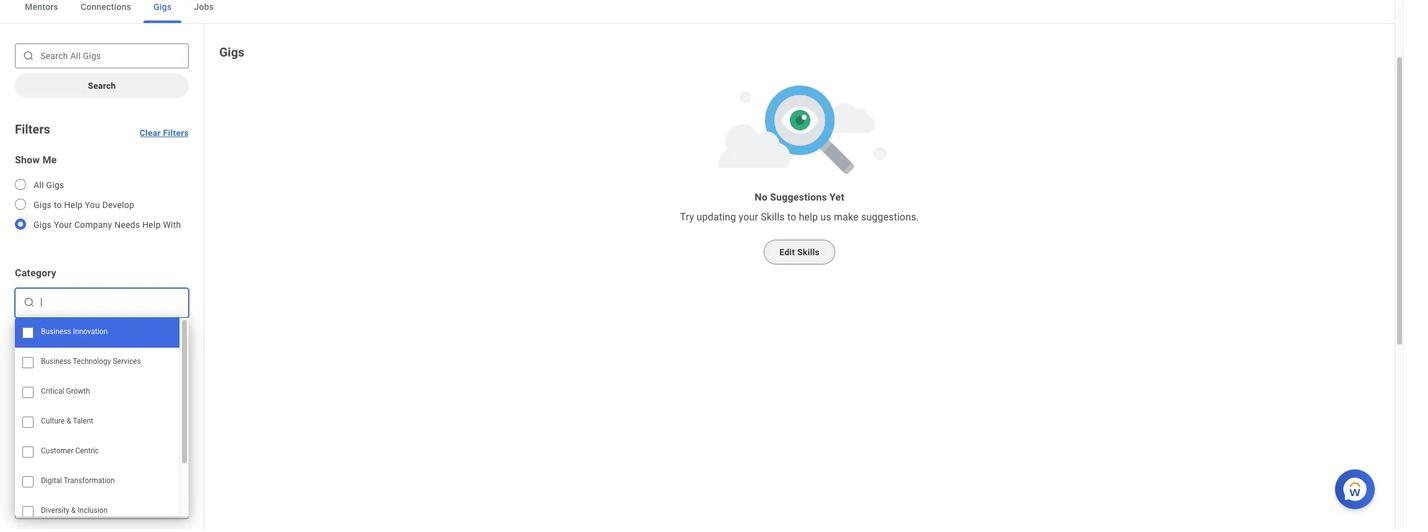 Task type: describe. For each thing, give the bounding box(es) containing it.
you
[[85, 200, 100, 210]]

customer centric option
[[15, 437, 179, 467]]

gigs for the gigs button
[[154, 2, 172, 12]]

clear filters
[[139, 128, 189, 138]]

show
[[15, 154, 40, 166]]

your
[[54, 220, 72, 230]]

connections button
[[71, 0, 141, 23]]

search button
[[15, 73, 189, 98]]

mentors
[[25, 2, 58, 12]]

no
[[755, 191, 767, 203]]

culture
[[41, 417, 65, 425]]

all
[[34, 180, 44, 190]]

us
[[820, 211, 831, 223]]

culture & talent
[[41, 417, 93, 425]]

business for business technology services
[[41, 357, 71, 366]]

business innovation
[[41, 327, 108, 336]]

Search All Gigs text field
[[15, 43, 189, 68]]

type
[[33, 468, 55, 480]]

gigs your company needs help with
[[34, 220, 181, 230]]

0 vertical spatial search image
[[22, 50, 35, 62]]

connections
[[81, 2, 131, 12]]

category
[[15, 267, 56, 279]]

gigs for gigs to help you develop
[[34, 200, 52, 210]]

jobs
[[194, 2, 214, 12]]

clear filters button
[[139, 113, 189, 138]]

gigs to help you develop
[[34, 200, 134, 210]]

gigs button
[[144, 0, 182, 23]]

customer centric
[[41, 446, 99, 455]]

edit skills button
[[764, 240, 835, 265]]

filters inside button
[[163, 128, 189, 138]]

edit skills
[[779, 247, 820, 257]]

digital
[[41, 476, 62, 485]]

your
[[739, 211, 758, 223]]

0 horizontal spatial filters
[[15, 122, 50, 137]]

me
[[42, 154, 57, 166]]

services
[[113, 357, 141, 366]]

gigs down jobs button
[[219, 45, 244, 60]]

& for talent
[[67, 417, 71, 425]]

business technology services option
[[15, 348, 179, 378]]

suggestions.
[[861, 211, 919, 223]]

inclusion
[[78, 506, 108, 515]]

search image for supervisory
[[23, 430, 35, 443]]

company
[[74, 220, 112, 230]]

1 vertical spatial search image
[[23, 363, 35, 376]]

transformation
[[64, 476, 115, 485]]

business technology services
[[41, 357, 141, 366]]

all gigs
[[34, 180, 64, 190]]

help
[[799, 211, 818, 223]]

gigs for gigs your company needs help with
[[34, 220, 52, 230]]

gig host
[[15, 334, 54, 346]]

mentors button
[[15, 0, 68, 23]]

critical growth
[[41, 387, 90, 396]]

suggestions
[[770, 191, 827, 203]]

technology
[[73, 357, 111, 366]]

culture & talent option
[[15, 407, 179, 437]]

0 vertical spatial help
[[64, 200, 83, 210]]

1 vertical spatial help
[[142, 220, 161, 230]]

gig for gig host
[[15, 334, 30, 346]]



Task type: vqa. For each thing, say whether or not it's contained in the screenshot.
topmost Francisco
no



Task type: locate. For each thing, give the bounding box(es) containing it.
try updating your skills to help us make suggestions.
[[680, 211, 919, 223]]

1 horizontal spatial to
[[787, 211, 796, 223]]

2 vertical spatial search image
[[23, 497, 35, 510]]

business
[[41, 327, 71, 336], [41, 357, 71, 366]]

0 vertical spatial business
[[41, 327, 71, 336]]

1 vertical spatial to
[[787, 211, 796, 223]]

search image for gig
[[23, 497, 35, 510]]

business inside option
[[41, 357, 71, 366]]

search image down supervisory
[[23, 430, 35, 443]]

1 horizontal spatial filters
[[163, 128, 189, 138]]

gig left type
[[15, 468, 30, 480]]

0 vertical spatial &
[[67, 417, 71, 425]]

help left with on the top of the page
[[142, 220, 161, 230]]

search image left diversity
[[23, 497, 35, 510]]

try
[[680, 211, 694, 223]]

& inside option
[[67, 417, 71, 425]]

gigs left your
[[34, 220, 52, 230]]

1 vertical spatial business
[[41, 357, 71, 366]]

2 search image from the top
[[23, 430, 35, 443]]

0 horizontal spatial skills
[[761, 211, 785, 223]]

0 horizontal spatial help
[[64, 200, 83, 210]]

centric
[[75, 446, 99, 455]]

jobs button
[[184, 0, 224, 23]]

supervisory organization
[[15, 401, 130, 413]]

1 vertical spatial search image
[[23, 430, 35, 443]]

tab list containing mentors
[[0, 0, 1395, 24]]

gig
[[15, 334, 30, 346], [15, 468, 30, 480]]

search
[[88, 81, 116, 91]]

tab list
[[0, 0, 1395, 24]]

needs
[[114, 220, 140, 230]]

search image down gig host
[[23, 363, 35, 376]]

search image down 'mentors' button at the top of the page
[[22, 50, 35, 62]]

filters right clear
[[163, 128, 189, 138]]

to
[[54, 200, 62, 210], [787, 211, 796, 223]]

1 horizontal spatial help
[[142, 220, 161, 230]]

help
[[64, 200, 83, 210], [142, 220, 161, 230]]

with
[[163, 220, 181, 230]]

organization
[[72, 401, 130, 413]]

updating
[[697, 211, 736, 223]]

clear
[[139, 128, 161, 138]]

develop
[[102, 200, 134, 210]]

business inside option
[[41, 327, 71, 336]]

0 vertical spatial to
[[54, 200, 62, 210]]

digital transformation option
[[15, 467, 179, 497]]

edit
[[779, 247, 795, 257]]

customer
[[41, 446, 73, 455]]

gig type
[[15, 468, 55, 480]]

gigs right all
[[46, 180, 64, 190]]

1 horizontal spatial skills
[[797, 247, 820, 257]]

gigs down all
[[34, 200, 52, 210]]

2 gig from the top
[[15, 468, 30, 480]]

list box
[[15, 318, 189, 527]]

business left innovation
[[41, 327, 71, 336]]

help left you
[[64, 200, 83, 210]]

critical
[[41, 387, 64, 396]]

& for inclusion
[[71, 506, 76, 515]]

no suggestions yet
[[755, 191, 844, 203]]

search image
[[23, 296, 35, 309], [23, 430, 35, 443], [23, 497, 35, 510]]

None field
[[38, 292, 183, 312], [38, 296, 183, 309], [38, 292, 183, 312], [38, 296, 183, 309]]

diversity & inclusion
[[41, 506, 108, 515]]

3 search image from the top
[[23, 497, 35, 510]]

to left the help
[[787, 211, 796, 223]]

& inside option
[[71, 506, 76, 515]]

1 vertical spatial &
[[71, 506, 76, 515]]

search image
[[22, 50, 35, 62], [23, 363, 35, 376]]

diversity
[[41, 506, 69, 515]]

0 vertical spatial gig
[[15, 334, 30, 346]]

to up your
[[54, 200, 62, 210]]

skills down no
[[761, 211, 785, 223]]

&
[[67, 417, 71, 425], [71, 506, 76, 515]]

filters up show me
[[15, 122, 50, 137]]

critical growth option
[[15, 378, 179, 407]]

& right diversity
[[71, 506, 76, 515]]

yet
[[829, 191, 844, 203]]

gig for gig type
[[15, 468, 30, 480]]

show me
[[15, 154, 57, 166]]

1 search image from the top
[[23, 296, 35, 309]]

digital transformation
[[41, 476, 115, 485]]

business down host
[[41, 357, 71, 366]]

list box containing business innovation
[[15, 318, 189, 527]]

talent
[[73, 417, 93, 425]]

2 business from the top
[[41, 357, 71, 366]]

skills
[[761, 211, 785, 223], [797, 247, 820, 257]]

1 vertical spatial skills
[[797, 247, 820, 257]]

make
[[834, 211, 859, 223]]

skills inside button
[[797, 247, 820, 257]]

0 vertical spatial search image
[[23, 296, 35, 309]]

host
[[33, 334, 54, 346]]

gigs
[[154, 2, 172, 12], [219, 45, 244, 60], [46, 180, 64, 190], [34, 200, 52, 210], [34, 220, 52, 230]]

search image down category
[[23, 296, 35, 309]]

0 horizontal spatial to
[[54, 200, 62, 210]]

0 vertical spatial skills
[[761, 211, 785, 223]]

diversity & inclusion option
[[15, 497, 179, 527]]

skills right "edit"
[[797, 247, 820, 257]]

gigs inside button
[[154, 2, 172, 12]]

gig left host
[[15, 334, 30, 346]]

gigs left jobs at the left top of page
[[154, 2, 172, 12]]

1 vertical spatial gig
[[15, 468, 30, 480]]

supervisory
[[15, 401, 69, 413]]

growth
[[66, 387, 90, 396]]

innovation
[[73, 327, 108, 336]]

1 business from the top
[[41, 327, 71, 336]]

1 gig from the top
[[15, 334, 30, 346]]

business for business innovation
[[41, 327, 71, 336]]

filters
[[15, 122, 50, 137], [163, 128, 189, 138]]

business innovation option
[[15, 318, 179, 348]]

& left talent
[[67, 417, 71, 425]]



